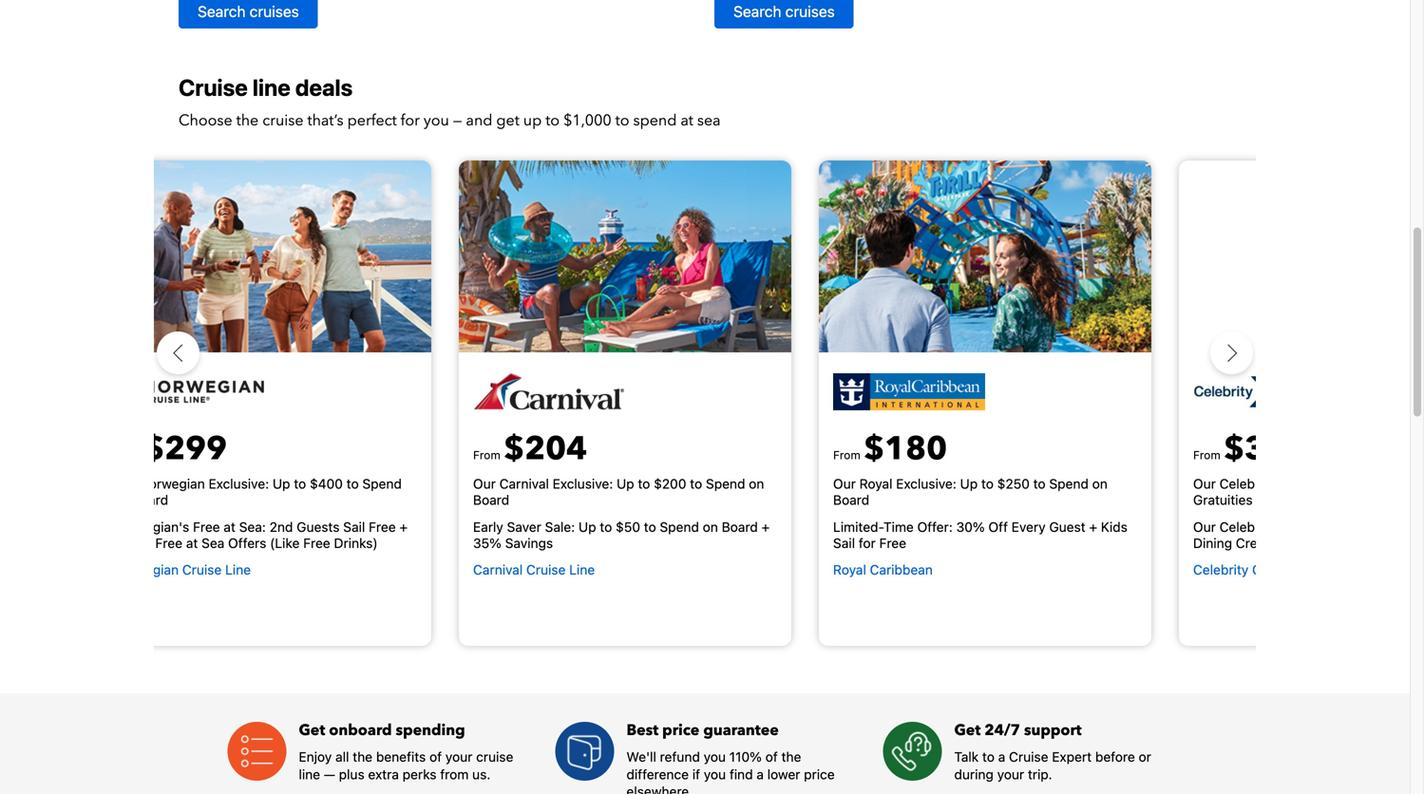 Task type: vqa. For each thing, say whether or not it's contained in the screenshot.
information
no



Task type: describe. For each thing, give the bounding box(es) containing it.
extra
[[368, 767, 399, 782]]

sale:
[[545, 519, 575, 535]]

carnival cruise line image
[[473, 372, 625, 412]]

exclusive: for from $ 204
[[553, 476, 613, 492]]

if
[[693, 767, 700, 782]]

get
[[496, 110, 520, 131]]

the down cruise line deals
[[236, 110, 259, 131]]

on for $ 299
[[113, 492, 128, 508]]

to inside get 24/7 support talk to a cruise expert before or during your trip.
[[983, 750, 995, 765]]

line for from $ 204
[[569, 562, 595, 578]]

celebrity cruises link
[[1194, 562, 1424, 583]]

to left $50
[[600, 519, 612, 535]]

110%
[[730, 750, 762, 765]]

free inside limited-time offer: 30% off every guest + kids sail for free
[[880, 535, 907, 551]]

up inside our celebrity exclusive: up to a $75 s
[[1343, 519, 1361, 535]]

lower
[[768, 767, 801, 782]]

refund
[[660, 750, 700, 765]]

carnival cruise line thumbnail image image
[[340, 161, 910, 353]]

cruise line deals
[[179, 74, 353, 101]]

$50
[[616, 519, 640, 535]]

the inside norwegian's free at sea: 2nd guests sail free + all the free at sea offers (like free drinks)
[[132, 535, 152, 551]]

$75
[[1391, 519, 1414, 535]]

on for from $ 204
[[749, 476, 764, 492]]

drinks,
[[1343, 476, 1386, 492]]

s
[[1418, 519, 1424, 535]]

sea
[[202, 535, 225, 551]]

from for 204
[[473, 449, 501, 462]]

30%
[[957, 519, 985, 535]]

fi
[[1411, 476, 1422, 492]]

limited-
[[833, 519, 884, 535]]

norwegian cruise line thumbnail image image
[[0, 161, 550, 353]]

204
[[525, 427, 587, 471]]

list icon image
[[228, 722, 287, 781]]

from $ 337
[[1194, 427, 1308, 471]]

royal caribbean
[[833, 562, 933, 578]]

benefits
[[376, 750, 426, 765]]

free up sea on the bottom
[[193, 519, 220, 535]]

to left $400
[[294, 476, 306, 492]]

2nd
[[270, 519, 293, 535]]

our celebrity exclusive: drinks, wi-fi 
[[1194, 476, 1424, 508]]

guarantee
[[704, 720, 779, 741]]

our carnival exclusive: up to $200 to spend on board
[[473, 476, 764, 508]]

all
[[113, 535, 128, 551]]

enjoy
[[299, 750, 332, 765]]

all
[[336, 750, 349, 765]]

royal caribbean link
[[833, 562, 1137, 583]]

1 search from the left
[[198, 2, 246, 20]]

spend for from $ 180
[[1049, 476, 1089, 492]]

support
[[1024, 720, 1082, 741]]

$ 299
[[144, 427, 227, 471]]

to left $250
[[982, 476, 994, 492]]

exclusive: inside our celebrity exclusive: up to a $75 s
[[1279, 519, 1339, 535]]

perks
[[403, 767, 437, 782]]

celebrity cruises image
[[1194, 375, 1346, 409]]

$400
[[310, 476, 343, 492]]

us.
[[472, 767, 491, 782]]

best price guarantee we'll refund you 110% of the difference if you find a lower price elsewhere.
[[627, 720, 835, 794]]

+ inside limited-time offer: 30% off every guest + kids sail for free
[[1089, 519, 1098, 535]]

guest
[[1049, 519, 1086, 535]]

from $ 204
[[473, 427, 587, 471]]

we'll
[[627, 750, 657, 765]]

$ for 337
[[1224, 427, 1245, 471]]

that's
[[307, 110, 344, 131]]

celebrity for our celebrity exclusive: up to a $75 s
[[1220, 519, 1275, 535]]

2 cruises from the left
[[786, 2, 835, 20]]

our inside our celebrity exclusive: up to a $75 s
[[1194, 519, 1216, 535]]

royal caribbean image
[[833, 373, 985, 411]]

get for get onboard spending
[[299, 720, 325, 741]]

up for $ 299
[[273, 476, 290, 492]]

cruise down the savings on the left of the page
[[526, 562, 566, 578]]

to right $50
[[644, 519, 656, 535]]

0 horizontal spatial at
[[186, 535, 198, 551]]

board for from $ 204
[[473, 492, 510, 508]]

carnival inside 'our carnival exclusive: up to $200 to spend on board'
[[500, 476, 549, 492]]

carnival cruise line link
[[473, 562, 777, 583]]

2 search from the left
[[734, 2, 782, 20]]

a inside the best price guarantee we'll refund you 110% of the difference if you find a lower price elsewhere.
[[757, 767, 764, 782]]

or
[[1139, 750, 1152, 765]]

celebrity cruises
[[1194, 562, 1299, 578]]

carnival inside carnival cruise line link
[[473, 562, 523, 578]]

2 vertical spatial you
[[704, 767, 726, 782]]

our for from $ 204
[[473, 476, 496, 492]]

offer:
[[918, 519, 953, 535]]

up for from $ 204
[[617, 476, 634, 492]]

onboard
[[329, 720, 392, 741]]

caribbean
[[870, 562, 933, 578]]

guests
[[297, 519, 340, 535]]

0 vertical spatial price
[[663, 720, 700, 741]]

and
[[466, 110, 493, 131]]

from for 180
[[833, 449, 861, 462]]

our norwegian exclusive: up to $400 to spend on board
[[113, 476, 402, 508]]

cruises
[[1253, 562, 1299, 578]]

saver
[[507, 519, 542, 535]]

0 vertical spatial —
[[453, 110, 462, 131]]

2 horizontal spatial at
[[681, 110, 694, 131]]

choose
[[179, 110, 232, 131]]

sail inside limited-time offer: 30% off every guest + kids sail for free
[[833, 535, 855, 551]]

choose the cruise that's perfect for you — and get up to $1,000 to spend at sea
[[179, 110, 721, 131]]

every
[[1012, 519, 1046, 535]]

trip.
[[1028, 767, 1053, 782]]

difference
[[627, 767, 689, 782]]

our for from $ 180
[[833, 476, 856, 492]]

talk
[[955, 750, 979, 765]]

get 24/7 support talk to a cruise expert before or during your trip.
[[955, 720, 1152, 782]]

1 vertical spatial price
[[804, 767, 835, 782]]

your inside get 24/7 support talk to a cruise expert before or during your trip.
[[997, 767, 1025, 782]]

2 search cruises from the left
[[734, 2, 835, 20]]

2 search cruises link from the left
[[715, 0, 854, 28]]

find
[[730, 767, 753, 782]]

line for $ 299
[[225, 562, 251, 578]]

up for from $ 180
[[960, 476, 978, 492]]

spend inside early saver sale: up to $50 to spend on board + 35% savings
[[660, 519, 699, 535]]

royal caribbean thumbnail image image
[[700, 161, 1271, 353]]

$ for 180
[[864, 427, 885, 471]]

to inside our celebrity exclusive: up to a $75 s
[[1364, 519, 1376, 535]]

1 search cruises link from the left
[[179, 0, 318, 28]]

norwegian's
[[113, 519, 189, 535]]

up
[[523, 110, 542, 131]]



Task type: locate. For each thing, give the bounding box(es) containing it.
your left "trip."
[[997, 767, 1025, 782]]

cruise up choose
[[179, 74, 248, 101]]

search cruises link
[[179, 0, 318, 28], [715, 0, 854, 28]]

exclusive: down 204
[[553, 476, 613, 492]]

spend inside the our royal exclusive: up to $250 to spend on board
[[1049, 476, 1089, 492]]

1 horizontal spatial search
[[734, 2, 782, 20]]

our
[[113, 476, 136, 492], [473, 476, 496, 492], [833, 476, 856, 492], [1194, 476, 1216, 492], [1194, 519, 1216, 535]]

0 vertical spatial carnival
[[500, 476, 549, 492]]

the
[[236, 110, 259, 131], [132, 535, 152, 551], [353, 750, 373, 765], [782, 750, 801, 765]]

$
[[144, 427, 165, 471], [504, 427, 525, 471], [864, 427, 885, 471], [1224, 427, 1245, 471]]

4 $ from the left
[[1224, 427, 1245, 471]]

to left $75
[[1364, 519, 1376, 535]]

a right find
[[757, 767, 764, 782]]

line inside get onboard spending enjoy all the benefits of your cruise line — plus extra perks from us.
[[299, 767, 320, 782]]

$250
[[998, 476, 1030, 492]]

exclusive: down '180'
[[896, 476, 957, 492]]

up inside the our royal exclusive: up to $250 to spend on board
[[960, 476, 978, 492]]

carnival down from $ 204
[[500, 476, 549, 492]]

1 vertical spatial carnival
[[473, 562, 523, 578]]

exclusive: down 'our celebrity exclusive: drinks, wi-fi'
[[1279, 519, 1339, 535]]

1 horizontal spatial —
[[453, 110, 462, 131]]

$ down royal caribbean image
[[864, 427, 885, 471]]

royal inside the our royal exclusive: up to $250 to spend on board
[[860, 476, 893, 492]]

1 horizontal spatial cruise
[[476, 750, 514, 765]]

on right $200
[[749, 476, 764, 492]]

$ down the "norwegian cruise line" image
[[144, 427, 165, 471]]

3 + from the left
[[1089, 519, 1098, 535]]

our inside our norwegian exclusive: up to $400 to spend on board
[[113, 476, 136, 492]]

you left 110%
[[704, 750, 726, 765]]

0 vertical spatial your
[[446, 750, 473, 765]]

up up 2nd
[[273, 476, 290, 492]]

1 vertical spatial norwegian
[[113, 562, 179, 578]]

you left and
[[424, 110, 449, 131]]

price right "lower"
[[804, 767, 835, 782]]

for
[[401, 110, 420, 131], [859, 535, 876, 551]]

0 vertical spatial cruise
[[262, 110, 304, 131]]

0 vertical spatial for
[[401, 110, 420, 131]]

early
[[473, 519, 503, 535]]

up
[[273, 476, 290, 492], [617, 476, 634, 492], [960, 476, 978, 492], [579, 519, 596, 535], [1343, 519, 1361, 535]]

sea:
[[239, 519, 266, 535]]

exclusive: up 'sea:'
[[209, 476, 269, 492]]

up up $50
[[617, 476, 634, 492]]

2 $ from the left
[[504, 427, 525, 471]]

1 horizontal spatial of
[[766, 750, 778, 765]]

on right $50
[[703, 519, 718, 535]]

0 horizontal spatial cruises
[[250, 2, 299, 20]]

spend inside 'our carnival exclusive: up to $200 to spend on board'
[[706, 476, 745, 492]]

free down norwegian's
[[155, 535, 182, 551]]

0 horizontal spatial get
[[299, 720, 325, 741]]

royal inside royal caribbean link
[[833, 562, 866, 578]]

our up celebrity cruises on the right of page
[[1194, 519, 1216, 535]]

— left and
[[453, 110, 462, 131]]

our inside 'our carnival exclusive: up to $200 to spend on board'
[[473, 476, 496, 492]]

free down time
[[880, 535, 907, 551]]

a down 24/7
[[998, 750, 1006, 765]]

0 vertical spatial norwegian
[[139, 476, 205, 492]]

2 horizontal spatial a
[[1380, 519, 1387, 535]]

0 horizontal spatial line
[[225, 562, 251, 578]]

our royal exclusive: up to $250 to spend on board
[[833, 476, 1108, 508]]

of up the perks
[[430, 750, 442, 765]]

1 + from the left
[[400, 519, 408, 535]]

our up 'limited-'
[[833, 476, 856, 492]]

price
[[663, 720, 700, 741], [804, 767, 835, 782]]

before
[[1096, 750, 1135, 765]]

experts icon image
[[883, 722, 942, 781]]

line down enjoy
[[299, 767, 320, 782]]

to right talk on the right bottom
[[983, 750, 995, 765]]

wi-
[[1389, 476, 1411, 492]]

norwegian down all
[[113, 562, 179, 578]]

board inside early saver sale: up to $50 to spend on board + 35% savings
[[722, 519, 758, 535]]

celebrity
[[1220, 476, 1275, 492], [1220, 519, 1275, 535], [1194, 562, 1249, 578]]

exclusive: inside 'our carnival exclusive: up to $200 to spend on board'
[[553, 476, 613, 492]]

spend up guest
[[1049, 476, 1089, 492]]

board for $ 299
[[132, 492, 168, 508]]

a inside get 24/7 support talk to a cruise expert before or during your trip.
[[998, 750, 1006, 765]]

norwegian cruise line
[[113, 562, 251, 578]]

exclusive: inside the our royal exclusive: up to $250 to spend on board
[[896, 476, 957, 492]]

exclusive:
[[209, 476, 269, 492], [553, 476, 613, 492], [896, 476, 957, 492], [1279, 476, 1339, 492], [1279, 519, 1339, 535]]

sail inside norwegian's free at sea: 2nd guests sail free + all the free at sea offers (like free drinks)
[[343, 519, 365, 535]]

the right 'all'
[[353, 750, 373, 765]]

board
[[132, 492, 168, 508], [473, 492, 510, 508], [833, 492, 870, 508], [722, 519, 758, 535]]

2 line from the left
[[569, 562, 595, 578]]

for right perfect on the left top of the page
[[401, 110, 420, 131]]

norwegian
[[139, 476, 205, 492], [113, 562, 179, 578]]

1 search cruises from the left
[[198, 2, 299, 20]]

spend right $200
[[706, 476, 745, 492]]

exclusive: down 337
[[1279, 476, 1339, 492]]

1 vertical spatial you
[[704, 750, 726, 765]]

norwegian's free at sea: 2nd guests sail free + all the free at sea offers (like free drinks)
[[113, 519, 408, 551]]

0 horizontal spatial +
[[400, 519, 408, 535]]

our up early
[[473, 476, 496, 492]]

from for 337
[[1194, 449, 1221, 462]]

35%
[[473, 535, 502, 551]]

search
[[198, 2, 246, 20], [734, 2, 782, 20]]

sail
[[343, 519, 365, 535], [833, 535, 855, 551]]

carnival
[[500, 476, 549, 492], [473, 562, 523, 578]]

on inside 'our carnival exclusive: up to $200 to spend on board'
[[749, 476, 764, 492]]

to right $400
[[347, 476, 359, 492]]

wallet icon image
[[555, 722, 614, 781]]

to right up at the top left of the page
[[546, 110, 560, 131]]

on up kids
[[1093, 476, 1108, 492]]

on inside early saver sale: up to $50 to spend on board + 35% savings
[[703, 519, 718, 535]]

1 horizontal spatial get
[[955, 720, 981, 741]]

from left 204
[[473, 449, 501, 462]]

board inside 'our carnival exclusive: up to $200 to spend on board'
[[473, 492, 510, 508]]

on for from $ 180
[[1093, 476, 1108, 492]]

0 horizontal spatial —
[[324, 767, 335, 782]]

+ inside early saver sale: up to $50 to spend on board + 35% savings
[[762, 519, 770, 535]]

$200
[[654, 476, 687, 492]]

1 of from the left
[[430, 750, 442, 765]]

$ down celebrity cruises image
[[1224, 427, 1245, 471]]

1 from from the left
[[473, 449, 501, 462]]

1 horizontal spatial at
[[224, 519, 236, 535]]

get inside get 24/7 support talk to a cruise expert before or during your trip.
[[955, 720, 981, 741]]

our down from $ 337
[[1194, 476, 1216, 492]]

celebrity for our celebrity exclusive: drinks, wi-fi 
[[1220, 476, 1275, 492]]

get up talk on the right bottom
[[955, 720, 981, 741]]

the up "lower"
[[782, 750, 801, 765]]

spend down $200
[[660, 519, 699, 535]]

celebrity inside our celebrity exclusive: up to a $75 s
[[1220, 519, 1275, 535]]

on inside our norwegian exclusive: up to $400 to spend on board
[[113, 492, 128, 508]]

from inside from $ 180
[[833, 449, 861, 462]]

drinks)
[[334, 535, 378, 551]]

1 horizontal spatial line
[[299, 767, 320, 782]]

0 horizontal spatial search cruises
[[198, 2, 299, 20]]

cruise
[[179, 74, 248, 101], [182, 562, 222, 578], [526, 562, 566, 578], [1009, 750, 1049, 765]]

0 horizontal spatial your
[[446, 750, 473, 765]]

cruise down cruise line deals
[[262, 110, 304, 131]]

3 $ from the left
[[864, 427, 885, 471]]

line down offers
[[225, 562, 251, 578]]

celebrity left cruises
[[1194, 562, 1249, 578]]

cruise
[[262, 110, 304, 131], [476, 750, 514, 765]]

norwegian cruise line image
[[113, 379, 265, 405]]

from left '180'
[[833, 449, 861, 462]]

1 vertical spatial line
[[299, 767, 320, 782]]

line down sale:
[[569, 562, 595, 578]]

for down 'limited-'
[[859, 535, 876, 551]]

free down guests on the bottom
[[303, 535, 330, 551]]

(like
[[270, 535, 300, 551]]

up down drinks,
[[1343, 519, 1361, 535]]

spending
[[396, 720, 465, 741]]

at
[[681, 110, 694, 131], [224, 519, 236, 535], [186, 535, 198, 551]]

spend inside our norwegian exclusive: up to $400 to spend on board
[[362, 476, 402, 492]]

spend right $400
[[362, 476, 402, 492]]

sail down 'limited-'
[[833, 535, 855, 551]]

cruise inside get 24/7 support talk to a cruise expert before or during your trip.
[[1009, 750, 1049, 765]]

of for spending
[[430, 750, 442, 765]]

of for guarantee
[[766, 750, 778, 765]]

to left the spend
[[615, 110, 630, 131]]

at left sea
[[681, 110, 694, 131]]

spend
[[362, 476, 402, 492], [706, 476, 745, 492], [1049, 476, 1089, 492], [660, 519, 699, 535]]

0 horizontal spatial a
[[757, 767, 764, 782]]

of up "lower"
[[766, 750, 778, 765]]

search cruises
[[198, 2, 299, 20], [734, 2, 835, 20]]

2 from from the left
[[833, 449, 861, 462]]

best
[[627, 720, 659, 741]]

offers
[[228, 535, 266, 551]]

to right $200
[[690, 476, 702, 492]]

plus
[[339, 767, 365, 782]]

exclusive: for $ 299
[[209, 476, 269, 492]]

2 get from the left
[[955, 720, 981, 741]]

0 horizontal spatial search cruises link
[[179, 0, 318, 28]]

2 vertical spatial a
[[757, 767, 764, 782]]

of
[[430, 750, 442, 765], [766, 750, 778, 765]]

299
[[165, 427, 227, 471]]

up inside our norwegian exclusive: up to $400 to spend on board
[[273, 476, 290, 492]]

1 horizontal spatial +
[[762, 519, 770, 535]]

0 vertical spatial line
[[253, 74, 291, 101]]

0 vertical spatial a
[[1380, 519, 1387, 535]]

$ down carnival cruise line image
[[504, 427, 525, 471]]

1 horizontal spatial cruises
[[786, 2, 835, 20]]

1 vertical spatial cruise
[[476, 750, 514, 765]]

kids
[[1101, 519, 1128, 535]]

from $ 180
[[833, 427, 947, 471]]

24/7
[[985, 720, 1021, 741]]

to
[[546, 110, 560, 131], [615, 110, 630, 131], [294, 476, 306, 492], [347, 476, 359, 492], [638, 476, 650, 492], [690, 476, 702, 492], [982, 476, 994, 492], [1034, 476, 1046, 492], [600, 519, 612, 535], [644, 519, 656, 535], [1364, 519, 1376, 535], [983, 750, 995, 765]]

expert
[[1052, 750, 1092, 765]]

0 horizontal spatial from
[[473, 449, 501, 462]]

board inside our norwegian exclusive: up to $400 to spend on board
[[132, 492, 168, 508]]

free up drinks)
[[369, 519, 396, 535]]

carnival cruise line
[[473, 562, 595, 578]]

from inside from $ 204
[[473, 449, 501, 462]]

up inside early saver sale: up to $50 to spend on board + 35% savings
[[579, 519, 596, 535]]

cruise inside get onboard spending enjoy all the benefits of your cruise line — plus extra perks from us.
[[476, 750, 514, 765]]

3 from from the left
[[1194, 449, 1221, 462]]

board inside the our royal exclusive: up to $250 to spend on board
[[833, 492, 870, 508]]

our inside 'our celebrity exclusive: drinks, wi-fi'
[[1194, 476, 1216, 492]]

1 get from the left
[[299, 720, 325, 741]]

sail up drinks)
[[343, 519, 365, 535]]

2 horizontal spatial +
[[1089, 519, 1098, 535]]

our celebrity exclusive: up to a $75 s
[[1194, 519, 1424, 551]]

get up enjoy
[[299, 720, 325, 741]]

free
[[193, 519, 220, 535], [369, 519, 396, 535], [155, 535, 182, 551], [303, 535, 330, 551], [880, 535, 907, 551]]

cruise up us.
[[476, 750, 514, 765]]

+ left 'limited-'
[[762, 519, 770, 535]]

during
[[955, 767, 994, 782]]

royal down from $ 180
[[860, 476, 893, 492]]

2 horizontal spatial from
[[1194, 449, 1221, 462]]

180
[[885, 427, 947, 471]]

our for $ 299
[[113, 476, 136, 492]]

cruise down sea on the bottom
[[182, 562, 222, 578]]

1 horizontal spatial a
[[998, 750, 1006, 765]]

— inside get onboard spending enjoy all the benefits of your cruise line — plus extra perks from us.
[[324, 767, 335, 782]]

the inside the best price guarantee we'll refund you 110% of the difference if you find a lower price elsewhere.
[[782, 750, 801, 765]]

+ left kids
[[1089, 519, 1098, 535]]

line left "deals"
[[253, 74, 291, 101]]

from left 337
[[1194, 449, 1221, 462]]

exclusive: for from $ 180
[[896, 476, 957, 492]]

2 vertical spatial celebrity
[[1194, 562, 1249, 578]]

your inside get onboard spending enjoy all the benefits of your cruise line — plus extra perks from us.
[[446, 750, 473, 765]]

get inside get onboard spending enjoy all the benefits of your cruise line — plus extra perks from us.
[[299, 720, 325, 741]]

perfect
[[347, 110, 397, 131]]

2 + from the left
[[762, 519, 770, 535]]

spend for from $ 204
[[706, 476, 745, 492]]

royal
[[860, 476, 893, 492], [833, 562, 866, 578]]

limited-time offer: 30% off every guest + kids sail for free
[[833, 519, 1128, 551]]

1 vertical spatial for
[[859, 535, 876, 551]]

exclusive: inside 'our celebrity exclusive: drinks, wi-fi'
[[1279, 476, 1339, 492]]

price up refund
[[663, 720, 700, 741]]

a for exclusive:
[[1380, 519, 1387, 535]]

a inside our celebrity exclusive: up to a $75 s
[[1380, 519, 1387, 535]]

$1,000
[[564, 110, 612, 131]]

1 horizontal spatial search cruises
[[734, 2, 835, 20]]

from
[[440, 767, 469, 782]]

on up norwegian's
[[113, 492, 128, 508]]

for inside limited-time offer: 30% off every guest + kids sail for free
[[859, 535, 876, 551]]

sea
[[697, 110, 721, 131]]

1 cruises from the left
[[250, 2, 299, 20]]

exclusive: inside our norwegian exclusive: up to $400 to spend on board
[[209, 476, 269, 492]]

0 vertical spatial celebrity
[[1220, 476, 1275, 492]]

from
[[473, 449, 501, 462], [833, 449, 861, 462], [1194, 449, 1221, 462]]

our inside the our royal exclusive: up to $250 to spend on board
[[833, 476, 856, 492]]

0 horizontal spatial search
[[198, 2, 246, 20]]

$ for 204
[[504, 427, 525, 471]]

1 vertical spatial a
[[998, 750, 1006, 765]]

0 horizontal spatial line
[[253, 74, 291, 101]]

2 of from the left
[[766, 750, 778, 765]]

0 horizontal spatial price
[[663, 720, 700, 741]]

norwegian inside our norwegian exclusive: up to $400 to spend on board
[[139, 476, 205, 492]]

0 vertical spatial you
[[424, 110, 449, 131]]

our up norwegian's
[[113, 476, 136, 492]]

1 horizontal spatial sail
[[833, 535, 855, 551]]

norwegian cruise line link
[[113, 562, 417, 583]]

1 horizontal spatial search cruises link
[[715, 0, 854, 28]]

get onboard spending enjoy all the benefits of your cruise line — plus extra perks from us.
[[299, 720, 514, 782]]

elsewhere.
[[627, 784, 693, 794]]

get
[[299, 720, 325, 741], [955, 720, 981, 741]]

on inside the our royal exclusive: up to $250 to spend on board
[[1093, 476, 1108, 492]]

up inside 'our carnival exclusive: up to $200 to spend on board'
[[617, 476, 634, 492]]

at left sea on the bottom
[[186, 535, 198, 551]]

of inside get onboard spending enjoy all the benefits of your cruise line — plus extra perks from us.
[[430, 750, 442, 765]]

+ left early
[[400, 519, 408, 535]]

1 horizontal spatial line
[[569, 562, 595, 578]]

early saver sale: up to $50 to spend on board + 35% savings
[[473, 519, 770, 551]]

your
[[446, 750, 473, 765], [997, 767, 1025, 782]]

0 horizontal spatial of
[[430, 750, 442, 765]]

of inside the best price guarantee we'll refund you 110% of the difference if you find a lower price elsewhere.
[[766, 750, 778, 765]]

norwegian down $ 299
[[139, 476, 205, 492]]

a left $75
[[1380, 519, 1387, 535]]

1 line from the left
[[225, 562, 251, 578]]

carnival down 35%
[[473, 562, 523, 578]]

— left plus
[[324, 767, 335, 782]]

spend
[[633, 110, 677, 131]]

1 horizontal spatial price
[[804, 767, 835, 782]]

to left $200
[[638, 476, 650, 492]]

+
[[400, 519, 408, 535], [762, 519, 770, 535], [1089, 519, 1098, 535]]

1 $ from the left
[[144, 427, 165, 471]]

the down norwegian's
[[132, 535, 152, 551]]

at left 'sea:'
[[224, 519, 236, 535]]

1 horizontal spatial for
[[859, 535, 876, 551]]

your up from
[[446, 750, 473, 765]]

1 vertical spatial —
[[324, 767, 335, 782]]

—
[[453, 110, 462, 131], [324, 767, 335, 782]]

get for get 24/7 support
[[955, 720, 981, 741]]

board for from $ 180
[[833, 492, 870, 508]]

0 horizontal spatial sail
[[343, 519, 365, 535]]

up right sale:
[[579, 519, 596, 535]]

celebrity inside 'our celebrity exclusive: drinks, wi-fi'
[[1220, 476, 1275, 492]]

337
[[1245, 427, 1308, 471]]

1 vertical spatial royal
[[833, 562, 866, 578]]

up up 30%
[[960, 476, 978, 492]]

0 horizontal spatial for
[[401, 110, 420, 131]]

deals
[[295, 74, 353, 101]]

1 horizontal spatial your
[[997, 767, 1025, 782]]

celebrity up celebrity cruises on the right of page
[[1220, 519, 1275, 535]]

0 horizontal spatial cruise
[[262, 110, 304, 131]]

from inside from $ 337
[[1194, 449, 1221, 462]]

time
[[884, 519, 914, 535]]

spend for $ 299
[[362, 476, 402, 492]]

+ inside norwegian's free at sea: 2nd guests sail free + all the free at sea offers (like free drinks)
[[400, 519, 408, 535]]

cruise up "trip."
[[1009, 750, 1049, 765]]

to right $250
[[1034, 476, 1046, 492]]

the inside get onboard spending enjoy all the benefits of your cruise line — plus extra perks from us.
[[353, 750, 373, 765]]

0 vertical spatial royal
[[860, 476, 893, 492]]

savings
[[505, 535, 553, 551]]

a for support
[[998, 750, 1006, 765]]

off
[[989, 519, 1008, 535]]

1 vertical spatial celebrity
[[1220, 519, 1275, 535]]

1 vertical spatial your
[[997, 767, 1025, 782]]

1 horizontal spatial from
[[833, 449, 861, 462]]

royal down 'limited-'
[[833, 562, 866, 578]]

you right if on the bottom left of the page
[[704, 767, 726, 782]]

celebrity down from $ 337
[[1220, 476, 1275, 492]]



